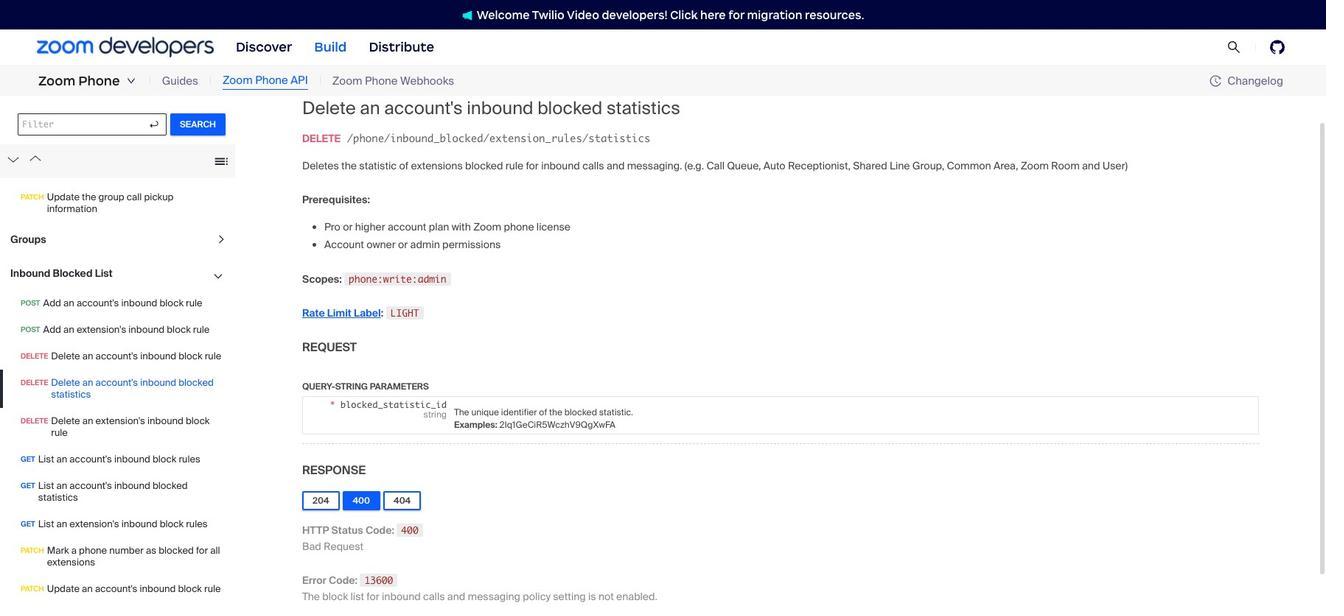 Task type: vqa. For each thing, say whether or not it's contained in the screenshot.
Twilio
yes



Task type: describe. For each thing, give the bounding box(es) containing it.
welcome
[[477, 8, 530, 22]]

zoom phone webhooks
[[332, 74, 454, 88]]

zoom phone api link
[[223, 72, 308, 90]]

calls
[[423, 590, 445, 604]]

404 button
[[383, 492, 421, 511]]

status
[[331, 524, 363, 537]]

zoom for zoom phone
[[38, 73, 75, 89]]

400 inside button
[[353, 495, 370, 507]]

query-string parameters
[[302, 381, 429, 393]]

error code: 13600 the block list for inbound calls and messaging policy setting is not enabled.
[[302, 574, 658, 604]]

video
[[567, 8, 599, 22]]

developers!
[[602, 8, 668, 22]]

400 inside http status code: 400 bad request
[[401, 525, 419, 537]]

down image
[[127, 77, 135, 86]]

string
[[335, 381, 368, 393]]

guides
[[162, 74, 198, 88]]

welcome twilio video developers! click here for migration resources.
[[477, 8, 864, 22]]

zoom for zoom phone webhooks
[[332, 74, 362, 88]]

for for migration
[[729, 8, 745, 22]]

history image
[[1210, 75, 1222, 87]]

and
[[447, 590, 465, 604]]

response
[[302, 463, 366, 478]]

history image
[[1210, 75, 1228, 87]]

zoom developer logo image
[[37, 37, 214, 57]]

the
[[302, 590, 320, 604]]

zoom phone
[[38, 73, 120, 89]]

code: inside http status code: 400 bad request
[[366, 524, 394, 537]]

here
[[700, 8, 726, 22]]

phone for zoom phone
[[78, 73, 120, 89]]

zoom for zoom phone api
[[223, 73, 253, 88]]

http
[[302, 524, 329, 537]]

setting
[[553, 590, 586, 604]]

http status code: 400 bad request
[[302, 524, 419, 553]]

zoom phone webhooks link
[[332, 73, 454, 89]]

api
[[291, 73, 308, 88]]

twilio
[[532, 8, 565, 22]]

phone for zoom phone webhooks
[[365, 74, 398, 88]]

404
[[394, 495, 411, 507]]



Task type: locate. For each thing, give the bounding box(es) containing it.
400 up status
[[353, 495, 370, 507]]

notification image
[[462, 10, 477, 20], [462, 10, 472, 20]]

2 phone from the left
[[255, 73, 288, 88]]

1 horizontal spatial 400
[[401, 525, 419, 537]]

messaging
[[468, 590, 520, 604]]

migration
[[747, 8, 803, 22]]

0 vertical spatial code:
[[366, 524, 394, 537]]

1 horizontal spatial phone
[[255, 73, 288, 88]]

1 horizontal spatial code:
[[366, 524, 394, 537]]

code: inside the error code: 13600 the block list for inbound calls and messaging policy setting is not enabled.
[[329, 574, 358, 587]]

0 vertical spatial for
[[729, 8, 745, 22]]

changelog link
[[1210, 73, 1284, 88]]

400 down '404'
[[401, 525, 419, 537]]

query-
[[302, 381, 335, 393]]

list
[[351, 590, 364, 604]]

3 phone from the left
[[365, 74, 398, 88]]

1 vertical spatial for
[[367, 590, 379, 604]]

webhooks
[[400, 74, 454, 88]]

0 horizontal spatial 400
[[353, 495, 370, 507]]

0 horizontal spatial for
[[367, 590, 379, 604]]

1 phone from the left
[[78, 73, 120, 89]]

resources.
[[805, 8, 864, 22]]

github image
[[1270, 40, 1285, 55]]

0 horizontal spatial code:
[[329, 574, 358, 587]]

parameters
[[370, 381, 429, 393]]

error
[[302, 574, 327, 587]]

400 button
[[342, 492, 380, 511]]

for
[[729, 8, 745, 22], [367, 590, 379, 604]]

zoom phone api
[[223, 73, 308, 88]]

1 horizontal spatial zoom
[[223, 73, 253, 88]]

enabled.
[[616, 590, 658, 604]]

3 zoom from the left
[[332, 74, 362, 88]]

phone for zoom phone api
[[255, 73, 288, 88]]

policy
[[523, 590, 551, 604]]

for right list
[[367, 590, 379, 604]]

1 vertical spatial code:
[[329, 574, 358, 587]]

code: up block
[[329, 574, 358, 587]]

for inside the error code: 13600 the block list for inbound calls and messaging policy setting is not enabled.
[[367, 590, 379, 604]]

0 horizontal spatial phone
[[78, 73, 120, 89]]

phone left 'down' 'image'
[[78, 73, 120, 89]]

for right here
[[729, 8, 745, 22]]

2 zoom from the left
[[223, 73, 253, 88]]

1 horizontal spatial for
[[729, 8, 745, 22]]

bad
[[302, 540, 321, 553]]

1 vertical spatial 400
[[401, 525, 419, 537]]

guides link
[[162, 73, 198, 89]]

request
[[324, 540, 364, 553]]

not
[[599, 590, 614, 604]]

400
[[353, 495, 370, 507], [401, 525, 419, 537]]

phone
[[78, 73, 120, 89], [255, 73, 288, 88], [365, 74, 398, 88]]

1 zoom from the left
[[38, 73, 75, 89]]

13600
[[364, 575, 393, 587]]

code:
[[366, 524, 394, 537], [329, 574, 358, 587]]

204 button
[[302, 492, 340, 511]]

code: right status
[[366, 524, 394, 537]]

zoom
[[38, 73, 75, 89], [223, 73, 253, 88], [332, 74, 362, 88]]

204
[[313, 495, 329, 507]]

request
[[302, 340, 357, 355]]

block
[[322, 590, 348, 604]]

0 horizontal spatial zoom
[[38, 73, 75, 89]]

welcome twilio video developers! click here for migration resources. link
[[447, 7, 879, 22]]

github image
[[1270, 40, 1285, 55]]

search image
[[1227, 40, 1241, 54], [1227, 40, 1241, 54]]

phone left webhooks
[[365, 74, 398, 88]]

for for inbound
[[367, 590, 379, 604]]

2 horizontal spatial zoom
[[332, 74, 362, 88]]

0 vertical spatial 400
[[353, 495, 370, 507]]

click
[[670, 8, 698, 22]]

is
[[588, 590, 596, 604]]

phone left 'api'
[[255, 73, 288, 88]]

inbound
[[382, 590, 421, 604]]

2 horizontal spatial phone
[[365, 74, 398, 88]]

changelog
[[1228, 73, 1284, 88]]



